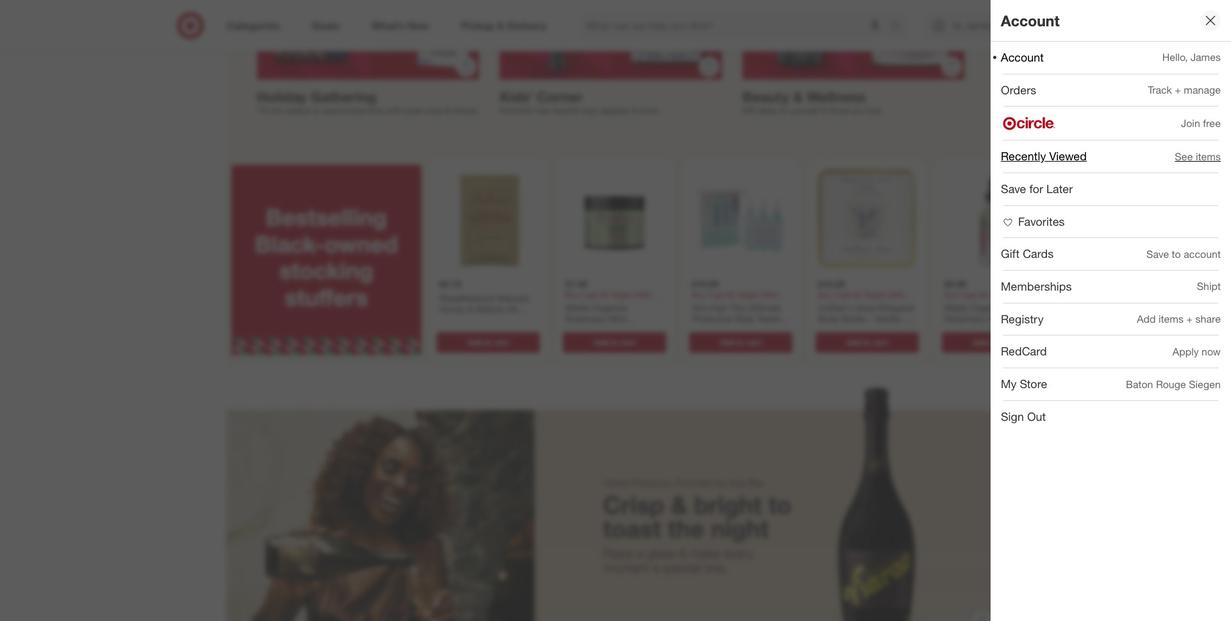 Task type: vqa. For each thing, say whether or not it's contained in the screenshot.
the $19.99
yes



Task type: describe. For each thing, give the bounding box(es) containing it.
viarae
[[603, 477, 629, 489]]

black
[[530, 9, 563, 24]]

5 cart from the left
[[999, 337, 1014, 347]]

loved
[[403, 106, 423, 115]]

the inside crisp & bright to toast the night
[[668, 514, 705, 544]]

oil
[[506, 303, 517, 314]]

store
[[1021, 377, 1048, 391]]

save for later link
[[991, 173, 1232, 205]]

save to account
[[1147, 248, 1222, 260]]

$10.29
[[818, 278, 845, 289]]

add to cart button for girl+hair the ultimate protective style travel kit - 30.3 fl oz
[[689, 332, 793, 352]]

founded
[[676, 477, 713, 489]]

add to cart button for mother's shea whipped body butter - vanilla - 6oz
[[816, 332, 919, 352]]

more.
[[640, 106, 660, 115]]

hydration
[[478, 314, 516, 325]]

buy black
[[505, 9, 563, 24]]

shea
[[856, 302, 876, 313]]

add for girl+hair the ultimate protective style travel kit - 30.3 fl oz
[[720, 337, 735, 347]]

hi,
[[954, 20, 964, 31]]

& inside raise a glass & make every moment a special one.
[[679, 545, 687, 561]]

join us
[[609, 9, 650, 24]]

items for recently viewed
[[1196, 150, 1222, 163]]

& up yourself
[[794, 88, 803, 105]]

& inside $3.19 sheamoisture manuka honey & mafura oil intensive hydration hair masque - 2 fl oz
[[468, 303, 473, 314]]

edge
[[625, 324, 645, 335]]

join for join free
[[1182, 117, 1201, 130]]

glass
[[647, 545, 676, 561]]

toys,
[[582, 106, 599, 115]]

yourself
[[792, 106, 820, 115]]

fl inside the girl+hair the ultimate protective style travel kit - 30.3 fl oz
[[731, 324, 736, 335]]

baton
[[1127, 378, 1154, 390]]

beauty & wellness gift ideas for yourself & those you love.
[[743, 88, 884, 115]]

cart for sheamoisture manuka honey & mafura oil intensive hydration hair masque - 2 fl oz
[[494, 337, 509, 347]]

& left those
[[822, 106, 827, 115]]

gel
[[648, 324, 662, 335]]

kids'
[[500, 88, 533, 105]]

fl inside $3.19 sheamoisture manuka honey & mafura oil intensive hydration hair masque - 2 fl oz
[[488, 326, 492, 337]]

vanilla
[[875, 313, 901, 324]]

gift inside beauty & wellness gift ideas for yourself & those you love.
[[743, 106, 756, 115]]

orders
[[1002, 83, 1037, 97]]

oz inside the girl+hair the ultimate protective style travel kit - 30.3 fl oz
[[738, 324, 748, 335]]

- for edge
[[566, 335, 569, 346]]

cart for mielle organics rosemary mint strengthening edge gel - 2oz
[[620, 337, 635, 347]]

items for registry
[[1159, 313, 1184, 325]]

0 vertical spatial +
[[1176, 83, 1182, 96]]

wellness
[[807, 88, 866, 105]]

gathering
[[311, 88, 377, 105]]

favorites
[[1019, 214, 1065, 228]]

& inside holiday gathering 'tis the season to spend extra time with loved ones & friends.
[[445, 106, 450, 115]]

2
[[480, 326, 485, 337]]

- for travel
[[705, 324, 709, 335]]

add to cart for sheamoisture manuka honey & mafura oil intensive hydration hair masque - 2 fl oz
[[468, 337, 509, 347]]

sign out link
[[991, 401, 1232, 433]]

cards
[[1023, 247, 1054, 261]]

5 add to cart button from the left
[[942, 332, 1045, 352]]

to down style
[[737, 337, 745, 347]]

30.3
[[711, 324, 729, 335]]

memberships
[[1002, 279, 1072, 293]]

1 horizontal spatial a
[[653, 559, 659, 575]]

crisp
[[603, 490, 665, 520]]

sheamoisture manuka honey & mafura oil intensive hydration hair masque - 2 fl oz image
[[434, 165, 542, 273]]

moment
[[603, 559, 649, 575]]

2oz
[[572, 335, 586, 346]]

rouge
[[1157, 378, 1187, 390]]

see
[[1176, 150, 1194, 163]]

kids' corner find their new favorite toys, apparel, & more.
[[500, 88, 660, 115]]

mother's shea whipped body butter - vanilla - 6oz
[[818, 302, 914, 335]]

add for sheamoisture manuka honey & mafura oil intensive hydration hair masque - 2 fl oz
[[468, 337, 482, 347]]

bright
[[695, 490, 762, 520]]

add to cart button for mielle organics rosemary mint strengthening edge gel - 2oz
[[563, 332, 666, 352]]

mint
[[609, 313, 627, 324]]

mielle organics rosemary mint strengthening edge gel - 2oz
[[566, 302, 662, 346]]

james for hello, james
[[1191, 51, 1222, 64]]

corner
[[537, 88, 583, 105]]

shipt
[[1198, 280, 1222, 293]]

apply
[[1173, 345, 1200, 358]]

add to cart for mielle organics rosemary mint strengthening edge gel - 2oz
[[594, 337, 635, 347]]

with
[[386, 106, 401, 115]]

0 horizontal spatial a
[[637, 545, 644, 561]]

my
[[1002, 377, 1017, 391]]

the inside holiday gathering 'tis the season to spend extra time with loved ones & friends.
[[272, 106, 283, 115]]

hello, james
[[1163, 51, 1222, 64]]

prosecco,
[[632, 477, 674, 489]]

season
[[285, 106, 311, 115]]

to left redcard
[[990, 337, 997, 347]]

5 add to cart from the left
[[973, 337, 1014, 347]]

hair
[[519, 314, 535, 325]]

organics
[[592, 302, 628, 313]]

whipped
[[878, 302, 914, 313]]

every
[[724, 545, 754, 561]]

manage
[[1185, 83, 1222, 96]]

ones
[[425, 106, 443, 115]]

later
[[1047, 182, 1074, 196]]

to inside holiday gathering 'tis the season to spend extra time with loved ones & friends.
[[314, 106, 321, 115]]

mother's
[[818, 302, 854, 313]]

join free
[[1182, 117, 1222, 130]]

love.
[[867, 106, 884, 115]]

body
[[818, 313, 840, 324]]

add left redcard
[[973, 337, 988, 347]]

cart for girl+hair the ultimate protective style travel kit - 30.3 fl oz
[[747, 337, 762, 347]]

learn
[[696, 9, 727, 24]]

carousel region
[[226, 154, 1053, 378]]

to down 2
[[484, 337, 492, 347]]

- down shea
[[869, 313, 873, 324]]

'tis
[[257, 106, 269, 115]]

view favorites element
[[1002, 214, 1065, 228]]

add to cart for mother's shea whipped body butter - vanilla - 6oz
[[847, 337, 888, 347]]

strengthening
[[566, 324, 622, 335]]

ideas
[[758, 106, 778, 115]]

for inside beauty & wellness gift ideas for yourself & those you love.
[[780, 106, 790, 115]]

style
[[735, 313, 755, 324]]

save for save for later
[[1002, 182, 1027, 196]]

oz inside $3.19 sheamoisture manuka honey & mafura oil intensive hydration hair masque - 2 fl oz
[[495, 326, 504, 337]]

save for save to account
[[1147, 248, 1170, 260]]

gift inside account dialog
[[1002, 247, 1020, 261]]

apply now
[[1173, 345, 1222, 358]]

& inside kids' corner find their new favorite toys, apparel, & more.
[[632, 106, 637, 115]]

stocking
[[279, 257, 373, 284]]

apparel,
[[601, 106, 630, 115]]

add inside account dialog
[[1138, 313, 1156, 325]]

viarae prosecco, founded by issa rae
[[603, 477, 765, 489]]

friends.
[[452, 106, 479, 115]]

those
[[830, 106, 850, 115]]

one.
[[704, 559, 728, 575]]

$3.19 sheamoisture manuka honey & mafura oil intensive hydration hair masque - 2 fl oz
[[439, 278, 535, 337]]

viewed
[[1050, 149, 1088, 163]]

ultimate
[[748, 302, 781, 313]]

mielle organics rosemary mint strengthening edge gel - 2oz image
[[560, 165, 669, 273]]



Task type: locate. For each thing, give the bounding box(es) containing it.
to left "spend"
[[314, 106, 321, 115]]

- down whipped
[[903, 313, 907, 324]]

share
[[1196, 313, 1222, 325]]

1 vertical spatial the
[[668, 514, 705, 544]]

gift left cards
[[1002, 247, 1020, 261]]

1 add to cart from the left
[[468, 337, 509, 347]]

rosemary
[[566, 313, 606, 324]]

kit
[[692, 324, 703, 335]]

+ left share
[[1187, 313, 1193, 325]]

raise
[[603, 545, 634, 561]]

to right bright at the bottom right of page
[[769, 490, 792, 520]]

0 horizontal spatial fl
[[488, 326, 492, 337]]

- inside mielle organics rosemary mint strengthening edge gel - 2oz
[[566, 335, 569, 346]]

search
[[885, 20, 916, 33]]

account dialog
[[991, 0, 1232, 621]]

add down 2
[[468, 337, 482, 347]]

0 horizontal spatial save
[[1002, 182, 1027, 196]]

travel
[[757, 313, 780, 324]]

recently viewed
[[1002, 149, 1088, 163]]

add to cart button down registry
[[942, 332, 1045, 352]]

0 vertical spatial james
[[967, 20, 993, 31]]

1 horizontal spatial oz
[[738, 324, 748, 335]]

the
[[730, 302, 745, 313]]

add for mielle organics rosemary mint strengthening edge gel - 2oz
[[594, 337, 609, 347]]

join inside "link"
[[1182, 117, 1201, 130]]

3 cart from the left
[[747, 337, 762, 347]]

0 vertical spatial gift
[[743, 106, 756, 115]]

sign
[[1002, 409, 1025, 423]]

0 horizontal spatial items
[[1159, 313, 1184, 325]]

1 add to cart button from the left
[[437, 332, 540, 352]]

cart down style
[[747, 337, 762, 347]]

0 horizontal spatial james
[[967, 20, 993, 31]]

add to cart button down hydration
[[437, 332, 540, 352]]

mielle organics rosemary mint light scalp & hair strengthening oil - 2 fl oz image
[[940, 165, 1048, 273]]

holiday
[[257, 88, 307, 105]]

james right the hi, at the right
[[967, 20, 993, 31]]

sheamoisture
[[439, 292, 495, 303]]

spend
[[323, 106, 346, 115]]

1 vertical spatial gift
[[1002, 247, 1020, 261]]

find
[[500, 106, 515, 115]]

add down strengthening
[[594, 337, 609, 347]]

fl right 2
[[488, 326, 492, 337]]

girl+hair the ultimate protective style travel kit - 30.3 fl oz image
[[687, 165, 795, 273]]

to inside crisp & bright to toast the night
[[769, 490, 792, 520]]

0 vertical spatial the
[[272, 106, 283, 115]]

save for later
[[1002, 182, 1074, 196]]

girl+hair the ultimate protective style travel kit - 30.3 fl oz
[[692, 302, 781, 335]]

1 vertical spatial join
[[1182, 117, 1201, 130]]

honey
[[439, 303, 465, 314]]

1 vertical spatial save
[[1147, 248, 1170, 260]]

& down sheamoisture
[[468, 303, 473, 314]]

add to cart down 2
[[468, 337, 509, 347]]

1 vertical spatial +
[[1187, 313, 1193, 325]]

owned
[[324, 230, 398, 258]]

black-
[[255, 230, 324, 258]]

james right hello,
[[1191, 51, 1222, 64]]

oz down style
[[738, 324, 748, 335]]

cart down hydration
[[494, 337, 509, 347]]

redcard
[[1002, 344, 1048, 358]]

& down viarae prosecco, founded by issa rae
[[671, 490, 688, 520]]

1 horizontal spatial save
[[1147, 248, 1170, 260]]

- left the "2oz"
[[566, 335, 569, 346]]

fl right "30.3"
[[731, 324, 736, 335]]

stuffers
[[285, 283, 368, 311]]

4 cart from the left
[[873, 337, 888, 347]]

my store
[[1002, 377, 1048, 391]]

1 horizontal spatial the
[[668, 514, 705, 544]]

for
[[780, 106, 790, 115], [1030, 182, 1044, 196]]

crisp & bright to toast the night
[[603, 490, 792, 544]]

add to cart down registry
[[973, 337, 1014, 347]]

to inside account dialog
[[1173, 248, 1182, 260]]

add down "30.3"
[[720, 337, 735, 347]]

join left us
[[609, 9, 632, 24]]

account
[[1002, 11, 1060, 29], [1002, 50, 1045, 64]]

join left "free"
[[1182, 117, 1201, 130]]

cart down 'edge' at the bottom right of page
[[620, 337, 635, 347]]

6oz
[[818, 324, 833, 335]]

account
[[1185, 248, 1222, 260]]

oz down hydration
[[495, 326, 504, 337]]

0 horizontal spatial join
[[609, 9, 632, 24]]

account up orders
[[1002, 50, 1045, 64]]

1 horizontal spatial items
[[1196, 150, 1222, 163]]

fl
[[731, 324, 736, 335], [488, 326, 492, 337]]

to down mint
[[611, 337, 618, 347]]

baton rouge siegen
[[1127, 378, 1222, 390]]

account up account hello, james element
[[1002, 11, 1060, 29]]

save left "account"
[[1147, 248, 1170, 260]]

toast
[[603, 514, 662, 544]]

- left 2
[[474, 326, 478, 337]]

4 add to cart from the left
[[847, 337, 888, 347]]

the up make on the right
[[668, 514, 705, 544]]

learn link
[[686, 3, 737, 32]]

girl+hair
[[692, 302, 728, 313]]

items right see
[[1196, 150, 1222, 163]]

- inside the girl+hair the ultimate protective style travel kit - 30.3 fl oz
[[705, 324, 709, 335]]

account hello, james element
[[1002, 50, 1045, 64]]

0 vertical spatial for
[[780, 106, 790, 115]]

buy black link
[[495, 3, 573, 32]]

protective
[[692, 313, 732, 324]]

add to cart button down butter
[[816, 332, 919, 352]]

0 horizontal spatial for
[[780, 106, 790, 115]]

& right ones
[[445, 106, 450, 115]]

add to cart button down style
[[689, 332, 793, 352]]

1 horizontal spatial fl
[[731, 324, 736, 335]]

add to cart button for sheamoisture manuka honey & mafura oil intensive hydration hair masque - 2 fl oz
[[437, 332, 540, 352]]

- right 'kit'
[[705, 324, 709, 335]]

items
[[1196, 150, 1222, 163], [1159, 313, 1184, 325]]

add for mother's shea whipped body butter - vanilla - 6oz
[[847, 337, 861, 347]]

mother's shea whipped body butter - vanilla - 6oz image
[[813, 165, 922, 273]]

- for -
[[903, 313, 907, 324]]

0 horizontal spatial gift
[[743, 106, 756, 115]]

join for join us
[[609, 9, 632, 24]]

manuka
[[497, 292, 529, 303]]

4 add to cart button from the left
[[816, 332, 919, 352]]

cart down vanilla
[[873, 337, 888, 347]]

1 vertical spatial for
[[1030, 182, 1044, 196]]

items up apply on the right of page
[[1159, 313, 1184, 325]]

cart for mother's shea whipped body butter - vanilla - 6oz
[[873, 337, 888, 347]]

new
[[536, 106, 551, 115]]

1 horizontal spatial gift
[[1002, 247, 1020, 261]]

free
[[1204, 117, 1222, 130]]

see items
[[1176, 150, 1222, 163]]

james inside account dialog
[[1191, 51, 1222, 64]]

0 vertical spatial items
[[1196, 150, 1222, 163]]

1 horizontal spatial james
[[1191, 51, 1222, 64]]

gift left ideas
[[743, 106, 756, 115]]

special
[[663, 559, 701, 575]]

cart down registry
[[999, 337, 1014, 347]]

0 horizontal spatial the
[[272, 106, 283, 115]]

What can we help you find? suggestions appear below search field
[[578, 12, 894, 40]]

for right ideas
[[780, 106, 790, 115]]

1 horizontal spatial for
[[1030, 182, 1044, 196]]

search button
[[885, 12, 916, 42]]

to down mother's shea whipped body butter - vanilla - 6oz
[[864, 337, 871, 347]]

$3.19
[[439, 278, 461, 289]]

1 vertical spatial account
[[1002, 50, 1045, 64]]

2 account from the top
[[1002, 50, 1045, 64]]

add down butter
[[847, 337, 861, 347]]

0 vertical spatial account
[[1002, 11, 1060, 29]]

save
[[1002, 182, 1027, 196], [1147, 248, 1170, 260]]

0 horizontal spatial oz
[[495, 326, 504, 337]]

track
[[1149, 83, 1173, 96]]

& right glass
[[679, 545, 687, 561]]

track + manage
[[1149, 83, 1222, 96]]

raise a glass & make every moment a special one.
[[603, 545, 754, 575]]

to
[[314, 106, 321, 115], [1173, 248, 1182, 260], [484, 337, 492, 347], [611, 337, 618, 347], [737, 337, 745, 347], [864, 337, 871, 347], [990, 337, 997, 347], [769, 490, 792, 520]]

& left more.
[[632, 106, 637, 115]]

out
[[1028, 409, 1047, 423]]

1 vertical spatial james
[[1191, 51, 1222, 64]]

favorites link
[[991, 206, 1232, 238]]

recently
[[1002, 149, 1047, 163]]

2 add to cart from the left
[[594, 337, 635, 347]]

a left special
[[653, 559, 659, 575]]

add to cart button down mint
[[563, 332, 666, 352]]

0 vertical spatial save
[[1002, 182, 1027, 196]]

$19.99
[[692, 278, 719, 289]]

3 add to cart from the left
[[720, 337, 762, 347]]

$7.39
[[566, 278, 587, 289]]

mielle
[[566, 302, 589, 313]]

add
[[1138, 313, 1156, 325], [468, 337, 482, 347], [594, 337, 609, 347], [720, 337, 735, 347], [847, 337, 861, 347], [973, 337, 988, 347]]

butter
[[842, 313, 867, 324]]

0 horizontal spatial +
[[1176, 83, 1182, 96]]

for left 'later'
[[1030, 182, 1044, 196]]

- inside $3.19 sheamoisture manuka honey & mafura oil intensive hydration hair masque - 2 fl oz
[[474, 326, 478, 337]]

+
[[1176, 83, 1182, 96], [1187, 313, 1193, 325]]

add to cart down style
[[720, 337, 762, 347]]

2 add to cart button from the left
[[563, 332, 666, 352]]

the right "'tis"
[[272, 106, 283, 115]]

for inside account dialog
[[1030, 182, 1044, 196]]

2 cart from the left
[[620, 337, 635, 347]]

1 horizontal spatial join
[[1182, 117, 1201, 130]]

now
[[1202, 345, 1222, 358]]

add to cart down mother's shea whipped body butter - vanilla - 6oz
[[847, 337, 888, 347]]

join
[[609, 9, 632, 24], [1182, 117, 1201, 130]]

1 cart from the left
[[494, 337, 509, 347]]

& inside crisp & bright to toast the night
[[671, 490, 688, 520]]

sign out
[[1002, 409, 1047, 423]]

you
[[852, 106, 865, 115]]

add left share
[[1138, 313, 1156, 325]]

1 vertical spatial items
[[1159, 313, 1184, 325]]

save down recently
[[1002, 182, 1027, 196]]

1 account from the top
[[1002, 11, 1060, 29]]

to left "account"
[[1173, 248, 1182, 260]]

0 vertical spatial join
[[609, 9, 632, 24]]

us
[[635, 9, 650, 24]]

holiday gathering 'tis the season to spend extra time with loved ones & friends.
[[257, 88, 479, 115]]

a left glass
[[637, 545, 644, 561]]

add to cart for girl+hair the ultimate protective style travel kit - 30.3 fl oz
[[720, 337, 762, 347]]

issa
[[729, 477, 745, 489]]

+ right track
[[1176, 83, 1182, 96]]

time
[[368, 106, 384, 115]]

add to cart down mint
[[594, 337, 635, 347]]

3 add to cart button from the left
[[689, 332, 793, 352]]

james for hi, james
[[967, 20, 993, 31]]

1 horizontal spatial +
[[1187, 313, 1193, 325]]

rae
[[748, 477, 765, 489]]

beauty
[[743, 88, 790, 105]]

gift
[[743, 106, 756, 115], [1002, 247, 1020, 261]]



